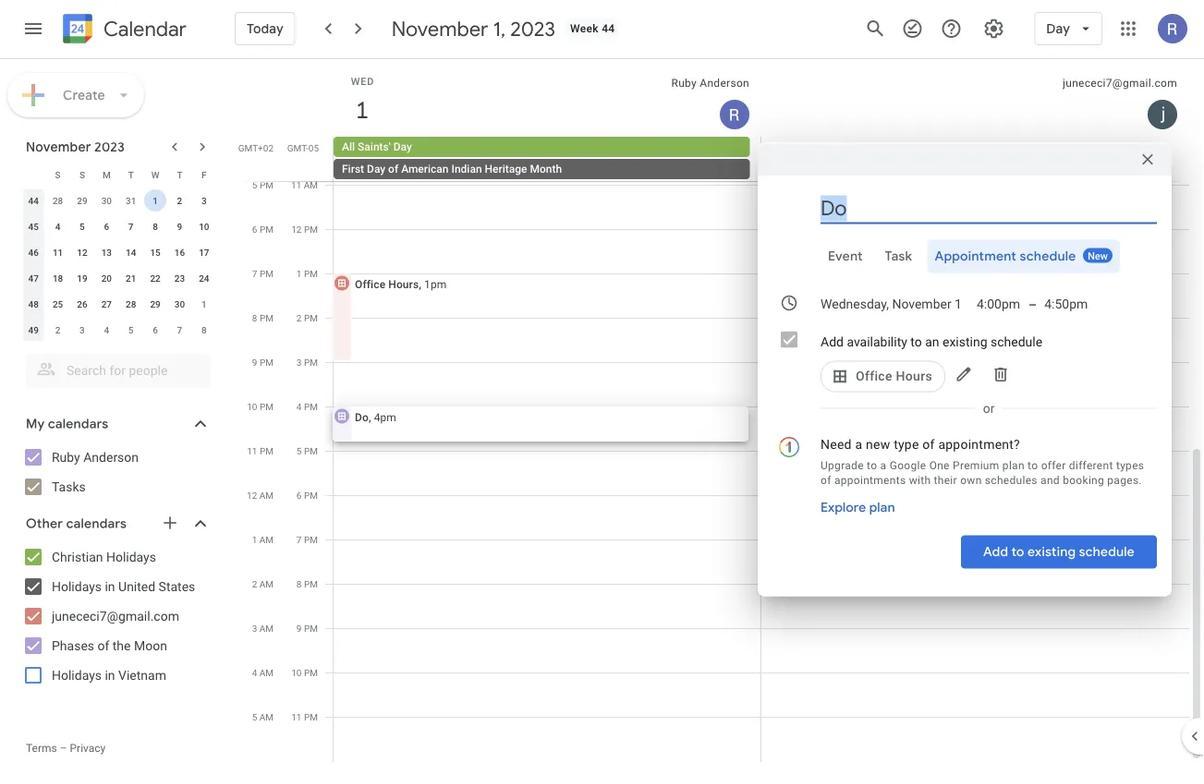 Task type: locate. For each thing, give the bounding box(es) containing it.
anderson inside 1 column header
[[700, 77, 750, 90]]

7 pm
[[252, 268, 274, 279], [297, 534, 318, 545]]

0 vertical spatial hours
[[389, 278, 419, 291]]

am down 05
[[304, 179, 318, 190]]

1 vertical spatial 29
[[150, 299, 161, 310]]

1 vertical spatial anderson
[[83, 450, 139, 465]]

1 vertical spatial a
[[881, 459, 887, 472]]

28 inside 28 element
[[126, 299, 136, 310]]

cell
[[332, 0, 762, 763], [762, 0, 1190, 763], [334, 137, 761, 181]]

0 horizontal spatial ruby
[[52, 450, 80, 465]]

1 in from the top
[[105, 579, 115, 594]]

holidays for vietnam
[[52, 668, 102, 683]]

cell inside "1" grid
[[334, 137, 761, 181]]

1 horizontal spatial 2023
[[511, 16, 556, 42]]

row group containing 44
[[21, 188, 216, 343]]

6
[[104, 221, 109, 232], [252, 224, 257, 235], [153, 324, 158, 336], [297, 490, 302, 501]]

2 horizontal spatial day
[[1047, 20, 1071, 37]]

05
[[309, 142, 319, 153]]

2 up 3 pm
[[297, 312, 302, 324]]

4 left december 5 element
[[104, 324, 109, 336]]

0 horizontal spatial s
[[55, 169, 61, 180]]

plan
[[1003, 459, 1025, 472], [870, 500, 896, 516]]

0 horizontal spatial junececi7@gmail.com
[[52, 609, 179, 624]]

0 vertical spatial schedule
[[1020, 248, 1077, 265]]

29 right 28 element
[[150, 299, 161, 310]]

5 up 12 "element"
[[80, 221, 85, 232]]

9 left 3 pm
[[252, 357, 257, 368]]

0 horizontal spatial november
[[26, 139, 91, 155]]

office down availability
[[856, 369, 893, 384]]

am for 1 am
[[260, 534, 274, 545]]

15
[[150, 247, 161, 258]]

10 element
[[193, 215, 215, 238]]

am up 1 am on the bottom left
[[260, 490, 274, 501]]

own
[[961, 474, 982, 487]]

16
[[174, 247, 185, 258]]

28 element
[[120, 293, 142, 315]]

am for 11 am
[[304, 179, 318, 190]]

10 pm
[[247, 401, 274, 412], [291, 667, 318, 679]]

0 horizontal spatial plan
[[870, 500, 896, 516]]

2 down 1 am on the bottom left
[[252, 579, 257, 590]]

day right the settings menu image
[[1047, 20, 1071, 37]]

,
[[419, 278, 422, 291], [369, 411, 371, 424]]

my calendars button
[[4, 410, 229, 439]]

4 for 4 am
[[252, 667, 257, 679]]

united
[[118, 579, 155, 594]]

f
[[202, 169, 207, 180]]

11 element
[[47, 241, 69, 263]]

0 vertical spatial 6 pm
[[252, 224, 274, 235]]

and
[[1041, 474, 1060, 487]]

0 horizontal spatial hours
[[389, 278, 419, 291]]

december 4 element
[[96, 319, 118, 341]]

am down 4 am
[[260, 712, 274, 723]]

1 horizontal spatial 10
[[247, 401, 257, 412]]

row containing 45
[[21, 214, 216, 239]]

month
[[530, 163, 562, 176]]

1 horizontal spatial office
[[856, 369, 893, 384]]

5 pm
[[252, 179, 274, 190], [297, 446, 318, 457]]

a
[[856, 437, 863, 453], [881, 459, 887, 472]]

Search for people text field
[[37, 354, 200, 387]]

6 pm left the 12 pm at top left
[[252, 224, 274, 235]]

10 right 4 am
[[291, 667, 302, 679]]

0 horizontal spatial ruby anderson
[[52, 450, 139, 465]]

december 8 element
[[193, 319, 215, 341]]

1 horizontal spatial add
[[984, 544, 1009, 561]]

row group
[[21, 188, 216, 343]]

week 44
[[571, 22, 615, 35]]

tab list
[[773, 240, 1157, 273]]

Add title text field
[[821, 195, 1157, 222]]

plan inside button
[[870, 500, 896, 516]]

1 horizontal spatial 11 pm
[[291, 712, 318, 723]]

1 horizontal spatial day
[[394, 141, 412, 153]]

hours
[[389, 278, 419, 291], [896, 369, 933, 384]]

ruby inside 1 column header
[[672, 77, 697, 90]]

existing right the an
[[943, 334, 988, 349]]

20 element
[[96, 267, 118, 289]]

0 vertical spatial ,
[[419, 278, 422, 291]]

1 vertical spatial hours
[[896, 369, 933, 384]]

2
[[177, 195, 182, 206], [297, 312, 302, 324], [55, 324, 60, 336], [252, 579, 257, 590]]

18 element
[[47, 267, 69, 289]]

, left 4pm
[[369, 411, 371, 424]]

1 s from the left
[[55, 169, 61, 180]]

0 horizontal spatial 6 pm
[[252, 224, 274, 235]]

6 right 12 am
[[297, 490, 302, 501]]

4 up 5 am
[[252, 667, 257, 679]]

row containing all saints' day
[[325, 137, 1205, 181]]

0 vertical spatial 30
[[101, 195, 112, 206]]

all
[[342, 141, 355, 153]]

types
[[1117, 459, 1145, 472]]

1 down the 12 pm at top left
[[297, 268, 302, 279]]

0 horizontal spatial new
[[866, 437, 891, 453]]

add down schedules
[[984, 544, 1009, 561]]

1 horizontal spatial 8 pm
[[297, 579, 318, 590]]

add inside button
[[984, 544, 1009, 561]]

1 horizontal spatial plan
[[1003, 459, 1025, 472]]

0 horizontal spatial 9
[[177, 221, 182, 232]]

junececi7@gmail.com inside other calendars list
[[52, 609, 179, 624]]

1 vertical spatial 6 pm
[[297, 490, 318, 501]]

12 down 11 am
[[291, 224, 302, 235]]

office
[[355, 278, 386, 291], [856, 369, 893, 384]]

add
[[821, 334, 844, 349], [984, 544, 1009, 561]]

0 horizontal spatial 2023
[[94, 139, 125, 155]]

create
[[63, 87, 105, 104]]

12 element
[[71, 241, 93, 263]]

am
[[304, 179, 318, 190], [260, 490, 274, 501], [260, 534, 274, 545], [260, 579, 274, 590], [260, 623, 274, 634], [260, 667, 274, 679], [260, 712, 274, 723]]

1 horizontal spatial ,
[[419, 278, 422, 291]]

0 vertical spatial office
[[355, 278, 386, 291]]

junececi7@gmail.com up phases of the moon
[[52, 609, 179, 624]]

8 right december 7 element
[[202, 324, 207, 336]]

9 pm
[[252, 357, 274, 368], [297, 623, 318, 634]]

4 down 3 pm
[[297, 401, 302, 412]]

0 vertical spatial 7 pm
[[252, 268, 274, 279]]

4pm
[[374, 411, 397, 424]]

29 for october 29 element
[[77, 195, 87, 206]]

44 left october 28 element
[[28, 195, 39, 206]]

october 30 element
[[96, 190, 118, 212]]

10 left '4 pm'
[[247, 401, 257, 412]]

row
[[325, 0, 1190, 763], [325, 137, 1205, 181], [21, 162, 216, 188], [21, 188, 216, 214], [21, 214, 216, 239], [21, 239, 216, 265], [21, 265, 216, 291], [21, 291, 216, 317], [21, 317, 216, 343]]

in
[[105, 579, 115, 594], [105, 668, 115, 683]]

1 vertical spatial ruby
[[52, 450, 80, 465]]

am up 4 am
[[260, 623, 274, 634]]

new left type
[[866, 437, 891, 453]]

day down the saints'
[[367, 163, 386, 176]]

am up "2 am" at bottom left
[[260, 534, 274, 545]]

10 pm left '4 pm'
[[247, 401, 274, 412]]

9 pm left 3 pm
[[252, 357, 274, 368]]

december 1 element
[[193, 293, 215, 315]]

november for november 1, 2023
[[392, 16, 488, 42]]

2023
[[511, 16, 556, 42], [94, 139, 125, 155]]

1 horizontal spatial t
[[177, 169, 183, 180]]

1 horizontal spatial anderson
[[700, 77, 750, 90]]

terms link
[[26, 742, 57, 755]]

1 vertical spatial 5 pm
[[297, 446, 318, 457]]

1 vertical spatial add
[[984, 544, 1009, 561]]

5 pm down '4 pm'
[[297, 446, 318, 457]]

– right start time text field
[[1029, 297, 1037, 312]]

2 vertical spatial schedule
[[1080, 544, 1135, 561]]

of left the
[[98, 638, 109, 654]]

tasks
[[52, 479, 86, 495]]

am for 12 am
[[260, 490, 274, 501]]

3 left the 'december 4' 'element'
[[80, 324, 85, 336]]

23
[[174, 273, 185, 284]]

ruby
[[672, 77, 697, 90], [52, 450, 80, 465]]

2 horizontal spatial 10
[[291, 667, 302, 679]]

pm right 5 am
[[304, 712, 318, 723]]

1 horizontal spatial hours
[[896, 369, 933, 384]]

1 horizontal spatial ruby
[[672, 77, 697, 90]]

13 element
[[96, 241, 118, 263]]

of down the saints'
[[388, 163, 399, 176]]

all saints' day button
[[334, 137, 750, 157]]

44
[[602, 22, 615, 35], [28, 195, 39, 206]]

28 for october 28 element
[[53, 195, 63, 206]]

1 horizontal spatial existing
[[1028, 544, 1076, 561]]

pm left "2 pm"
[[260, 312, 274, 324]]

0 vertical spatial 8 pm
[[252, 312, 274, 324]]

19
[[77, 273, 87, 284]]

1 inside december 1 element
[[202, 299, 207, 310]]

0 vertical spatial plan
[[1003, 459, 1025, 472]]

28 inside october 28 element
[[53, 195, 63, 206]]

0 vertical spatial –
[[1029, 297, 1037, 312]]

settings menu image
[[983, 18, 1005, 40]]

november 2023 grid
[[18, 162, 216, 343]]

2 in from the top
[[105, 668, 115, 683]]

other calendars list
[[4, 543, 229, 691]]

pm up 12 am
[[260, 446, 274, 457]]

pm left '1 pm'
[[260, 268, 274, 279]]

a right need
[[856, 437, 863, 453]]

9 pm right 3 am
[[297, 623, 318, 634]]

calendars right my
[[48, 416, 108, 433]]

new element
[[1084, 248, 1113, 263]]

3 inside "december 3" 'element'
[[80, 324, 85, 336]]

2023 right 1, on the top of page
[[511, 16, 556, 42]]

11 pm up 12 am
[[247, 446, 274, 457]]

heritage
[[485, 163, 527, 176]]

2 vertical spatial 12
[[247, 490, 257, 501]]

0 horizontal spatial office
[[355, 278, 386, 291]]

plan inside need a new type of appointment? upgrade to a google one premium plan to offer different types of appointments with their own schedules and booking pages.
[[1003, 459, 1025, 472]]

appointment?
[[939, 437, 1021, 453]]

0 vertical spatial ruby anderson
[[672, 77, 750, 90]]

new up the end time text box
[[1088, 251, 1108, 262]]

t
[[128, 169, 134, 180], [177, 169, 183, 180]]

20
[[101, 273, 112, 284]]

0 vertical spatial november
[[392, 16, 488, 42]]

new inside need a new type of appointment? upgrade to a google one premium plan to offer different types of appointments with their own schedules and booking pages.
[[866, 437, 891, 453]]

2 vertical spatial holidays
[[52, 668, 102, 683]]

first
[[342, 163, 364, 176]]

anderson inside my calendars "list"
[[83, 450, 139, 465]]

office inside cell
[[355, 278, 386, 291]]

7
[[128, 221, 134, 232], [252, 268, 257, 279], [177, 324, 182, 336], [297, 534, 302, 545]]

gmt+02
[[238, 142, 274, 153]]

15 element
[[144, 241, 166, 263]]

or
[[983, 401, 995, 416]]

need a new type of appointment? upgrade to a google one premium plan to offer different types of appointments with their own schedules and booking pages.
[[821, 437, 1145, 487]]

1 horizontal spatial 28
[[126, 299, 136, 310]]

0 horizontal spatial anderson
[[83, 450, 139, 465]]

0 vertical spatial junececi7@gmail.com
[[1063, 77, 1178, 90]]

to
[[911, 334, 922, 349], [867, 459, 878, 472], [1028, 459, 1039, 472], [1012, 544, 1025, 561]]

End time text field
[[1045, 294, 1089, 316]]

a up appointments
[[881, 459, 887, 472]]

to inside 'add to existing schedule' button
[[1012, 544, 1025, 561]]

1 vertical spatial calendars
[[66, 516, 127, 533]]

am for 2 am
[[260, 579, 274, 590]]

existing down "and"
[[1028, 544, 1076, 561]]

schedule down pages.
[[1080, 544, 1135, 561]]

1 horizontal spatial 29
[[150, 299, 161, 310]]

7 right december 6 element
[[177, 324, 182, 336]]

0 vertical spatial add
[[821, 334, 844, 349]]

to left offer on the right
[[1028, 459, 1039, 472]]

30 right 29 element
[[174, 299, 185, 310]]

12 for 12
[[77, 247, 87, 258]]

Start time text field
[[977, 294, 1022, 316]]

to element
[[1029, 297, 1037, 312]]

anderson
[[700, 77, 750, 90], [83, 450, 139, 465]]

existing inside button
[[1028, 544, 1076, 561]]

2 s from the left
[[79, 169, 85, 180]]

cell for wednesday, november 1 element
[[334, 137, 761, 181]]

48
[[28, 299, 39, 310]]

0 vertical spatial 9 pm
[[252, 357, 274, 368]]

pm left 3 pm
[[260, 357, 274, 368]]

1 vertical spatial ruby anderson
[[52, 450, 139, 465]]

moon
[[134, 638, 167, 654]]

0 vertical spatial ruby
[[672, 77, 697, 90]]

0 horizontal spatial 10 pm
[[247, 401, 274, 412]]

1 vertical spatial existing
[[1028, 544, 1076, 561]]

12 inside "element"
[[77, 247, 87, 258]]

1 vertical spatial november
[[26, 139, 91, 155]]

– right terms link
[[60, 742, 67, 755]]

4
[[55, 221, 60, 232], [104, 324, 109, 336], [297, 401, 302, 412], [252, 667, 257, 679]]

day
[[1047, 20, 1071, 37], [394, 141, 412, 153], [367, 163, 386, 176]]

add left availability
[[821, 334, 844, 349]]

do
[[355, 411, 369, 424]]

1 vertical spatial holidays
[[52, 579, 102, 594]]

1 vertical spatial 28
[[126, 299, 136, 310]]

calendars up the 'christian holidays'
[[66, 516, 127, 533]]

0 vertical spatial 12
[[291, 224, 302, 235]]

indian
[[452, 163, 482, 176]]

december 6 element
[[144, 319, 166, 341]]

day right the saints'
[[394, 141, 412, 153]]

6 down october 30 element
[[104, 221, 109, 232]]

9 left 10 element
[[177, 221, 182, 232]]

0 vertical spatial in
[[105, 579, 115, 594]]

1 vertical spatial 44
[[28, 195, 39, 206]]

, left 1pm
[[419, 278, 422, 291]]

25 element
[[47, 293, 69, 315]]

add for add to existing schedule
[[984, 544, 1009, 561]]

their
[[934, 474, 958, 487]]

google
[[890, 459, 927, 472]]

cell containing office hours
[[332, 0, 762, 763]]

0 horizontal spatial 30
[[101, 195, 112, 206]]

6 pm right 12 am
[[297, 490, 318, 501]]

8
[[153, 221, 158, 232], [252, 312, 257, 324], [202, 324, 207, 336], [297, 579, 302, 590]]

hours inside row
[[389, 278, 419, 291]]

0 vertical spatial 29
[[77, 195, 87, 206]]

17 element
[[193, 241, 215, 263]]

office right '1 pm'
[[355, 278, 386, 291]]

10 pm right 4 am
[[291, 667, 318, 679]]

hours down add availability to an existing schedule
[[896, 369, 933, 384]]

1 horizontal spatial november
[[392, 16, 488, 42]]

1 horizontal spatial new
[[1088, 251, 1108, 262]]

None search field
[[0, 347, 229, 387]]

1 vertical spatial 2023
[[94, 139, 125, 155]]

2 am
[[252, 579, 274, 590]]

calendars for my calendars
[[48, 416, 108, 433]]

schedule down to element
[[991, 334, 1043, 349]]

s up october 28 element
[[55, 169, 61, 180]]

11 inside row
[[53, 247, 63, 258]]

3
[[202, 195, 207, 206], [80, 324, 85, 336], [297, 357, 302, 368], [252, 623, 257, 634]]

1 am
[[252, 534, 274, 545]]

2 for december 2 element
[[55, 324, 60, 336]]

22 element
[[144, 267, 166, 289]]

12 right 11 element
[[77, 247, 87, 258]]

1 vertical spatial 12
[[77, 247, 87, 258]]

cell containing all saints' day
[[334, 137, 761, 181]]

44 right week
[[602, 22, 615, 35]]

2 t from the left
[[177, 169, 183, 180]]

pm right 1 am on the bottom left
[[304, 534, 318, 545]]

28 right 27 element
[[126, 299, 136, 310]]

1 vertical spatial 9 pm
[[297, 623, 318, 634]]

pm up 3 pm
[[304, 312, 318, 324]]

november
[[392, 16, 488, 42], [26, 139, 91, 155]]

row containing 46
[[21, 239, 216, 265]]

holidays down christian
[[52, 579, 102, 594]]

5 left december 6 element
[[128, 324, 134, 336]]

plan up schedules
[[1003, 459, 1025, 472]]

week
[[571, 22, 599, 35]]

in down phases of the moon
[[105, 668, 115, 683]]

1 vertical spatial 10 pm
[[291, 667, 318, 679]]

1 for 1 am
[[252, 534, 257, 545]]

1 vertical spatial office
[[856, 369, 893, 384]]

2 vertical spatial 9
[[297, 623, 302, 634]]

of
[[388, 163, 399, 176], [923, 437, 935, 453], [821, 474, 832, 487], [98, 638, 109, 654]]

premium
[[953, 459, 1000, 472]]

1 down 12 am
[[252, 534, 257, 545]]

december 3 element
[[71, 319, 93, 341]]

junececi7@gmail.com inside "1" grid
[[1063, 77, 1178, 90]]

0 vertical spatial 10 pm
[[247, 401, 274, 412]]

task button
[[878, 240, 920, 273]]

9 right 3 am
[[297, 623, 302, 634]]

american
[[401, 163, 449, 176]]

1 horizontal spatial 12
[[247, 490, 257, 501]]

cell for 1 column header
[[332, 0, 762, 763]]

gmt-05
[[287, 142, 319, 153]]

12 up 1 am on the bottom left
[[247, 490, 257, 501]]

1 right 30 element
[[202, 299, 207, 310]]

4 for 4 pm
[[297, 401, 302, 412]]

10
[[199, 221, 209, 232], [247, 401, 257, 412], [291, 667, 302, 679]]

new
[[1088, 251, 1108, 262], [866, 437, 891, 453]]

row containing 48
[[21, 291, 216, 317]]

2 for 2 pm
[[297, 312, 302, 324]]

1 vertical spatial junececi7@gmail.com
[[52, 609, 179, 624]]

1 for december 1 element
[[202, 299, 207, 310]]

0 vertical spatial calendars
[[48, 416, 108, 433]]

1 for 1 pm
[[297, 268, 302, 279]]

0 vertical spatial 2023
[[511, 16, 556, 42]]

row containing 47
[[21, 265, 216, 291]]

other calendars button
[[4, 509, 229, 539]]

holidays down phases
[[52, 668, 102, 683]]

0 horizontal spatial 12
[[77, 247, 87, 258]]

november left 1, on the top of page
[[392, 16, 488, 42]]

states
[[159, 579, 195, 594]]

november for november 2023
[[26, 139, 91, 155]]

1 vertical spatial ,
[[369, 411, 371, 424]]

december 2 element
[[47, 319, 69, 341]]

am up 5 am
[[260, 667, 274, 679]]

0 horizontal spatial 44
[[28, 195, 39, 206]]

november 2023
[[26, 139, 125, 155]]

pm down '4 pm'
[[304, 446, 318, 457]]

4 inside the 'december 4' 'element'
[[104, 324, 109, 336]]

pm left 11 am
[[260, 179, 274, 190]]



Task type: vqa. For each thing, say whether or not it's contained in the screenshot.


Task type: describe. For each thing, give the bounding box(es) containing it.
1 vertical spatial 11 pm
[[291, 712, 318, 723]]

appointment schedule
[[935, 248, 1077, 265]]

pm up "2 pm"
[[304, 268, 318, 279]]

0 horizontal spatial 11 pm
[[247, 446, 274, 457]]

Start date text field
[[821, 294, 962, 316]]

row containing office hours
[[325, 0, 1190, 763]]

29 element
[[144, 293, 166, 315]]

day button
[[1035, 6, 1103, 51]]

the
[[113, 638, 131, 654]]

2 for 2 am
[[252, 579, 257, 590]]

26
[[77, 299, 87, 310]]

pm up '1 pm'
[[304, 224, 318, 235]]

8 right "2 am" at bottom left
[[297, 579, 302, 590]]

pm down 3 pm
[[304, 401, 318, 412]]

30 for 30 element
[[174, 299, 185, 310]]

0 vertical spatial 44
[[602, 22, 615, 35]]

christian
[[52, 550, 103, 565]]

explore
[[821, 500, 867, 516]]

8 inside the december 8 element
[[202, 324, 207, 336]]

row containing 49
[[21, 317, 216, 343]]

7 down october 31 element
[[128, 221, 134, 232]]

wednesday, november 1 element
[[341, 89, 384, 131]]

1 horizontal spatial 10 pm
[[291, 667, 318, 679]]

24
[[199, 273, 209, 284]]

type
[[894, 437, 919, 453]]

19 element
[[71, 267, 93, 289]]

23 element
[[169, 267, 191, 289]]

today button
[[235, 6, 296, 51]]

1 vertical spatial day
[[394, 141, 412, 153]]

47
[[28, 273, 39, 284]]

office for office hours
[[856, 369, 893, 384]]

3 pm
[[297, 357, 318, 368]]

create button
[[7, 73, 144, 117]]

1 cell
[[143, 188, 168, 214]]

ruby inside my calendars "list"
[[52, 450, 80, 465]]

row containing s
[[21, 162, 216, 188]]

am for 5 am
[[260, 712, 274, 723]]

2 right 1 cell
[[177, 195, 182, 206]]

phases of the moon
[[52, 638, 167, 654]]

in for united
[[105, 579, 115, 594]]

24 element
[[193, 267, 215, 289]]

44 inside row
[[28, 195, 39, 206]]

office hours
[[856, 369, 933, 384]]

with
[[909, 474, 931, 487]]

holidays in united states
[[52, 579, 195, 594]]

1 inside wed 1
[[355, 95, 368, 125]]

2 pm
[[297, 312, 318, 324]]

ruby anderson inside 1 column header
[[672, 77, 750, 90]]

3 for 3 am
[[252, 623, 257, 634]]

0 vertical spatial a
[[856, 437, 863, 453]]

to up appointments
[[867, 459, 878, 472]]

terms – privacy
[[26, 742, 106, 755]]

pm right 3 am
[[304, 623, 318, 634]]

of inside all saints' day first day of american indian heritage month
[[388, 163, 399, 176]]

availability
[[847, 334, 908, 349]]

12 for 12 am
[[247, 490, 257, 501]]

9 inside row
[[177, 221, 182, 232]]

pm right 4 am
[[304, 667, 318, 679]]

add availability to an existing schedule
[[821, 334, 1043, 349]]

row inside "1" grid
[[325, 137, 1205, 181]]

different
[[1069, 459, 1114, 472]]

11 down gmt-
[[291, 179, 302, 190]]

45
[[28, 221, 39, 232]]

0 vertical spatial existing
[[943, 334, 988, 349]]

5 down gmt+02
[[252, 179, 257, 190]]

of down upgrade
[[821, 474, 832, 487]]

0 horizontal spatial –
[[60, 742, 67, 755]]

day inside dropdown button
[[1047, 20, 1071, 37]]

8 down 1 cell
[[153, 221, 158, 232]]

18
[[53, 273, 63, 284]]

calendars for other calendars
[[66, 516, 127, 533]]

new inside tab list
[[1088, 251, 1108, 262]]

my
[[26, 416, 45, 433]]

1 t from the left
[[128, 169, 134, 180]]

terms
[[26, 742, 57, 755]]

5 am
[[252, 712, 274, 723]]

1 horizontal spatial 6 pm
[[297, 490, 318, 501]]

2 horizontal spatial 9
[[297, 623, 302, 634]]

26 element
[[71, 293, 93, 315]]

30 element
[[169, 293, 191, 315]]

pm right 12 am
[[304, 490, 318, 501]]

task
[[885, 248, 913, 265]]

7 right 24 element
[[252, 268, 257, 279]]

october 29 element
[[71, 190, 93, 212]]

to left the an
[[911, 334, 922, 349]]

pm left '4 pm'
[[260, 401, 274, 412]]

holidays in vietnam
[[52, 668, 166, 683]]

14 element
[[120, 241, 142, 263]]

calendar heading
[[100, 16, 187, 42]]

my calendars
[[26, 416, 108, 433]]

schedule inside button
[[1080, 544, 1135, 561]]

21 element
[[120, 267, 142, 289]]

46
[[28, 247, 39, 258]]

1 vertical spatial 8 pm
[[297, 579, 318, 590]]

ruby anderson inside my calendars "list"
[[52, 450, 139, 465]]

0 horizontal spatial 8 pm
[[252, 312, 274, 324]]

hours for office hours
[[896, 369, 933, 384]]

saints'
[[358, 141, 391, 153]]

1,
[[493, 16, 506, 42]]

3 down f
[[202, 195, 207, 206]]

of inside other calendars list
[[98, 638, 109, 654]]

0 horizontal spatial ,
[[369, 411, 371, 424]]

pm left the 12 pm at top left
[[260, 224, 274, 235]]

3 for "december 3" 'element'
[[80, 324, 85, 336]]

27
[[101, 299, 112, 310]]

of right type
[[923, 437, 935, 453]]

today
[[247, 20, 284, 37]]

holidays for united
[[52, 579, 102, 594]]

office hours , 1pm
[[355, 278, 447, 291]]

1 horizontal spatial 9 pm
[[297, 623, 318, 634]]

all saints' day first day of american indian heritage month
[[342, 141, 562, 176]]

30 for october 30 element
[[101, 195, 112, 206]]

1 vertical spatial 9
[[252, 357, 257, 368]]

0 horizontal spatial day
[[367, 163, 386, 176]]

do , 4pm
[[355, 411, 397, 424]]

1 horizontal spatial 5 pm
[[297, 446, 318, 457]]

my calendars list
[[4, 443, 229, 502]]

49
[[28, 324, 39, 336]]

hours for office hours , 1pm
[[389, 278, 419, 291]]

one
[[930, 459, 950, 472]]

december 5 element
[[120, 319, 142, 341]]

31
[[126, 195, 136, 206]]

10 inside 10 element
[[199, 221, 209, 232]]

0 vertical spatial holidays
[[106, 550, 156, 565]]

row group inside november 2023 grid
[[21, 188, 216, 343]]

privacy link
[[70, 742, 106, 755]]

1 grid
[[237, 0, 1205, 763]]

am for 3 am
[[260, 623, 274, 634]]

1 horizontal spatial a
[[881, 459, 887, 472]]

add for add availability to an existing schedule
[[821, 334, 844, 349]]

october 31 element
[[120, 190, 142, 212]]

upgrade
[[821, 459, 864, 472]]

12 for 12 pm
[[291, 224, 302, 235]]

event
[[828, 248, 863, 265]]

21
[[126, 273, 136, 284]]

row containing 44
[[21, 188, 216, 214]]

1 inside 1 cell
[[153, 195, 158, 206]]

14
[[126, 247, 136, 258]]

0 vertical spatial 5 pm
[[252, 179, 274, 190]]

event button
[[821, 240, 871, 273]]

5 down '4 pm'
[[297, 446, 302, 457]]

25
[[53, 299, 63, 310]]

main drawer image
[[22, 18, 44, 40]]

1 vertical spatial 7 pm
[[297, 534, 318, 545]]

1 horizontal spatial –
[[1029, 297, 1037, 312]]

first day of american indian heritage month button
[[334, 159, 750, 179]]

12 pm
[[291, 224, 318, 235]]

17
[[199, 247, 209, 258]]

tab list containing event
[[773, 240, 1157, 273]]

11 up 12 am
[[247, 446, 257, 457]]

pm down "2 pm"
[[304, 357, 318, 368]]

appointment
[[935, 248, 1017, 265]]

november 1, 2023
[[392, 16, 556, 42]]

1pm
[[424, 278, 447, 291]]

22
[[150, 273, 161, 284]]

vietnam
[[118, 668, 166, 683]]

an
[[926, 334, 940, 349]]

27 element
[[96, 293, 118, 315]]

2 vertical spatial 10
[[291, 667, 302, 679]]

16 element
[[169, 241, 191, 263]]

3 am
[[252, 623, 274, 634]]

pm right "2 am" at bottom left
[[304, 579, 318, 590]]

schedules
[[985, 474, 1038, 487]]

1 vertical spatial schedule
[[991, 334, 1043, 349]]

in for vietnam
[[105, 668, 115, 683]]

11 am
[[291, 179, 318, 190]]

29 for 29 element
[[150, 299, 161, 310]]

13
[[101, 247, 112, 258]]

appointments
[[835, 474, 906, 487]]

6 right december 5 element
[[153, 324, 158, 336]]

4 am
[[252, 667, 274, 679]]

need
[[821, 437, 852, 453]]

11 right 5 am
[[291, 712, 302, 723]]

other
[[26, 516, 63, 533]]

add other calendars image
[[161, 514, 179, 533]]

wed
[[351, 75, 375, 87]]

1 pm
[[297, 268, 318, 279]]

m
[[103, 169, 111, 180]]

7 right 1 am on the bottom left
[[297, 534, 302, 545]]

pages.
[[1108, 474, 1142, 487]]

calendar element
[[59, 10, 187, 51]]

offer
[[1042, 459, 1066, 472]]

october 28 element
[[47, 190, 69, 212]]

december 7 element
[[169, 319, 191, 341]]

add to existing schedule button
[[962, 530, 1157, 575]]

3 for 3 pm
[[297, 357, 302, 368]]

wed 1
[[351, 75, 375, 125]]

1 column header
[[334, 59, 762, 137]]

4 right 45
[[55, 221, 60, 232]]

8 right the december 8 element
[[252, 312, 257, 324]]

office for office hours , 1pm
[[355, 278, 386, 291]]

explore plan
[[821, 500, 896, 516]]

booking
[[1063, 474, 1105, 487]]

phases
[[52, 638, 94, 654]]

privacy
[[70, 742, 106, 755]]

12 am
[[247, 490, 274, 501]]

4 for the 'december 4' 'element'
[[104, 324, 109, 336]]

28 for 28 element
[[126, 299, 136, 310]]

0 horizontal spatial 9 pm
[[252, 357, 274, 368]]

am for 4 am
[[260, 667, 274, 679]]

6 left the 12 pm at top left
[[252, 224, 257, 235]]

explore plan button
[[814, 491, 903, 525]]

5 down 4 am
[[252, 712, 257, 723]]



